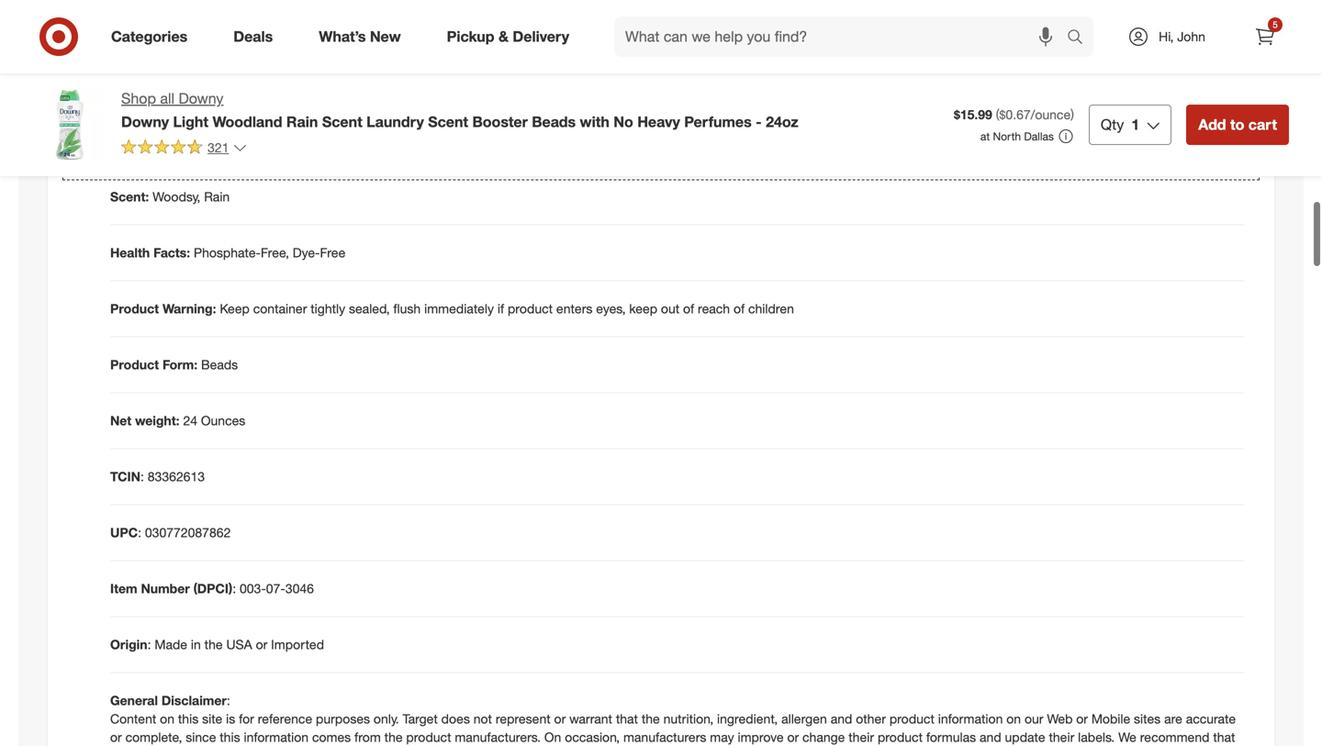 Task type: locate. For each thing, give the bounding box(es) containing it.
or down allergen
[[787, 730, 799, 746]]

fresh
[[497, 45, 526, 61]]

1 vertical spatial product
[[110, 357, 159, 373]]

: for made
[[147, 637, 151, 653]]

ounces
[[201, 413, 245, 429]]

)
[[1071, 107, 1074, 123]]

item
[[110, 581, 137, 597]]

0 vertical spatial with
[[624, 45, 648, 61]]

beads
[[532, 113, 576, 131], [201, 357, 238, 373]]

2 horizontal spatial on
[[1007, 711, 1021, 727]]

:
[[140, 469, 144, 485], [138, 525, 141, 541], [233, 581, 236, 597], [147, 637, 151, 653], [227, 693, 230, 709]]

specifications
[[110, 140, 228, 161]]

-
[[756, 113, 762, 131]]

with inside shop all downy downy light woodland rain scent laundry scent booster beads with no heavy perfumes - 24oz
[[580, 113, 610, 131]]

sealed,
[[349, 301, 390, 317]]

the up shop on the left of page
[[129, 63, 147, 79]]

1 horizontal spatial downy
[[179, 90, 224, 107]]

or up the on
[[554, 711, 566, 727]]

and
[[419, 1, 441, 17], [490, 1, 511, 17], [831, 711, 852, 727], [980, 730, 1002, 746]]

information up formulas
[[938, 711, 1003, 727]]

general
[[110, 693, 158, 709]]

or right web
[[1077, 711, 1088, 727]]

information down reference
[[244, 730, 309, 746]]

their down "other"
[[849, 730, 874, 746]]

meadow,
[[529, 45, 580, 61]]

0 horizontal spatial is
[[226, 711, 235, 727]]

0 vertical spatial beads
[[532, 113, 576, 131]]

1 vertical spatial to
[[1231, 116, 1245, 134]]

product right the if
[[508, 301, 553, 317]]

all left colors
[[364, 1, 377, 17]]

product for product form: beads
[[110, 357, 159, 373]]

site
[[202, 711, 222, 727]]

and up the &
[[490, 1, 511, 17]]

0 horizontal spatial this
[[178, 711, 199, 727]]

0 horizontal spatial beads
[[201, 357, 238, 373]]

1 horizontal spatial on
[[346, 1, 360, 17]]

0 horizontal spatial their
[[849, 730, 874, 746]]

1 horizontal spatial their
[[1049, 730, 1075, 746]]

content
[[110, 711, 156, 727]]

1 vertical spatial rain
[[204, 189, 230, 205]]

are
[[1164, 711, 1183, 727]]

in right made
[[191, 637, 201, 653]]

/ounce
[[1031, 107, 1071, 123]]

1 vertical spatial all
[[129, 19, 141, 35]]

net weight: 24 ounces
[[110, 413, 245, 429]]

beads right booster
[[532, 113, 576, 131]]

030772087862
[[145, 525, 231, 541]]

0 vertical spatial to
[[602, 1, 614, 17]]

imported
[[271, 637, 324, 653]]

: inside general disclaimer : content on this site is for reference purposes only.  target does not represent or warrant that the nutrition, ingredient, allergen and other product information on our web or mobile sites are accurate or complete, since this information comes from the product manufacturers.  on occasion, manufacturers may improve or change their product formulas and update their labels.  we recommend tha
[[227, 693, 230, 709]]

of right out
[[683, 301, 694, 317]]

dallas
[[1024, 129, 1054, 143]]

used
[[314, 1, 342, 17]]

with for paired
[[624, 45, 648, 61]]

0 horizontal spatial in
[[191, 637, 201, 653]]

beads inside shop all downy downy light woodland rain scent laundry scent booster beads with no heavy perfumes - 24oz
[[532, 113, 576, 131]]

2 product from the top
[[110, 357, 159, 373]]

What can we help you find? suggestions appear below search field
[[614, 17, 1072, 57]]

product left form: on the left top
[[110, 357, 159, 373]]

1 horizontal spatial rain
[[286, 113, 318, 131]]

1 vertical spatial with
[[580, 113, 610, 131]]

use
[[617, 1, 638, 17]]

0 horizontal spatial with
[[580, 113, 610, 131]]

to
[[602, 1, 614, 17], [1231, 116, 1245, 134]]

scent left laundry
[[322, 113, 362, 131]]

1 their from the left
[[849, 730, 874, 746]]

1 vertical spatial downy
[[121, 113, 169, 131]]

1 horizontal spatial all
[[160, 90, 175, 107]]

the
[[310, 45, 328, 61], [129, 63, 147, 79], [204, 637, 223, 653], [642, 711, 660, 727], [384, 730, 403, 746]]

this down for
[[220, 730, 240, 746]]

product
[[508, 301, 553, 317], [890, 711, 935, 727], [406, 730, 451, 746], [878, 730, 923, 746]]

1 horizontal spatial is
[[515, 1, 524, 17]]

product down "other"
[[878, 730, 923, 746]]

1 vertical spatial is
[[226, 711, 235, 727]]

2 vertical spatial all
[[160, 90, 175, 107]]

1 vertical spatial in
[[191, 637, 201, 653]]

on
[[544, 730, 561, 746]]

and right colors
[[419, 1, 441, 17]]

to left use
[[602, 1, 614, 17]]

product warning: keep container tightly sealed, flush immediately if product enters eyes, keep out of reach of children
[[110, 301, 794, 317]]

is left safe
[[515, 1, 524, 17]]

: left made
[[147, 637, 151, 653]]

1 horizontal spatial information
[[938, 711, 1003, 727]]

may
[[710, 730, 734, 746]]

disclaimer
[[162, 693, 227, 709]]

is left for
[[226, 711, 235, 727]]

all down scent
[[160, 90, 175, 107]]

1 product from the top
[[110, 301, 159, 317]]

with right paired at the top left of page
[[624, 45, 648, 61]]

: left the 030772087862
[[138, 525, 141, 541]]

1 vertical spatial beads
[[201, 357, 238, 373]]

the left "usa"
[[204, 637, 223, 653]]

1 horizontal spatial to
[[1231, 116, 1245, 134]]

downy down shop on the left of page
[[121, 113, 169, 131]]

for
[[164, 1, 190, 17]]

all
[[364, 1, 377, 17], [129, 19, 141, 35], [160, 90, 175, 107]]

product right "other"
[[890, 711, 935, 727]]

keep
[[629, 301, 658, 317]]

downy up light
[[179, 90, 224, 107]]

0 vertical spatial is
[[515, 1, 524, 17]]

hi,
[[1159, 28, 1174, 45]]

woodland
[[129, 45, 203, 61]]

$0.67
[[1000, 107, 1031, 123]]

83362613
[[148, 469, 205, 485]]

reach
[[698, 301, 730, 317]]

with left no
[[580, 113, 610, 131]]

origin
[[110, 637, 147, 653]]

: down "usa"
[[227, 693, 230, 709]]

1 horizontal spatial this
[[220, 730, 240, 746]]

product left warning:
[[110, 301, 159, 317]]

1 horizontal spatial with
[[624, 45, 648, 61]]

0 horizontal spatial to
[[602, 1, 614, 17]]

beads right form: on the left top
[[201, 357, 238, 373]]

in
[[642, 1, 652, 17], [191, 637, 201, 653]]

scent left booster
[[428, 113, 468, 131]]

is inside safe for all loads: can be used on all colors and fabrics, and is safe enough to use in all washing machines
[[515, 1, 524, 17]]

0 horizontal spatial scent
[[322, 113, 362, 131]]

colors
[[380, 1, 415, 17]]

machines
[[196, 19, 251, 35]]

new
[[370, 28, 401, 46]]

with for beads
[[580, 113, 610, 131]]

target
[[403, 711, 438, 727]]

on right used
[[346, 1, 360, 17]]

the left aromatic
[[310, 45, 328, 61]]

0 vertical spatial in
[[642, 1, 652, 17]]

paired
[[584, 45, 620, 61]]

laundry
[[367, 113, 424, 131]]

deals link
[[218, 17, 296, 57]]

pickup
[[447, 28, 495, 46]]

categories link
[[96, 17, 210, 57]]

on up complete,
[[160, 711, 174, 727]]

0 horizontal spatial downy
[[121, 113, 169, 131]]

only.
[[374, 711, 399, 727]]

downy
[[179, 90, 224, 107], [121, 113, 169, 131]]

change
[[803, 730, 845, 746]]

on left our
[[1007, 711, 1021, 727]]

aromatic
[[332, 45, 382, 61]]

0 horizontal spatial all
[[129, 19, 141, 35]]

of
[[441, 45, 452, 61], [186, 63, 197, 79], [683, 301, 694, 317], [734, 301, 745, 317]]

1 vertical spatial information
[[244, 730, 309, 746]]

free
[[320, 245, 346, 261]]

2 scent from the left
[[428, 113, 468, 131]]

is inside general disclaimer : content on this site is for reference purposes only.  target does not represent or warrant that the nutrition, ingredient, allergen and other product information on our web or mobile sites are accurate or complete, since this information comes from the product manufacturers.  on occasion, manufacturers may improve or change their product formulas and update their labels.  we recommend tha
[[226, 711, 235, 727]]

enters
[[556, 301, 593, 317]]

recommend
[[1140, 730, 1210, 746]]

: for 030772087862
[[138, 525, 141, 541]]

with inside "woodland rain: appreciate the aromatic whispers of a light, fresh meadow, paired with the scent of rich woods"
[[624, 45, 648, 61]]

update
[[1005, 730, 1046, 746]]

or right "usa"
[[256, 637, 267, 653]]

allergen
[[782, 711, 827, 727]]

shop all downy downy light woodland rain scent laundry scent booster beads with no heavy perfumes - 24oz
[[121, 90, 799, 131]]

and up change
[[831, 711, 852, 727]]

their down web
[[1049, 730, 1075, 746]]

rain right "woodsy,"
[[204, 189, 230, 205]]

safe for all loads: can be used on all colors and fabrics, and is safe enough to use in all washing machines
[[129, 1, 652, 35]]

of left a
[[441, 45, 452, 61]]

2 horizontal spatial all
[[364, 1, 377, 17]]

1 horizontal spatial beads
[[532, 113, 576, 131]]

of left rich
[[186, 63, 197, 79]]

0 vertical spatial this
[[178, 711, 199, 727]]

add
[[1199, 116, 1226, 134]]

accurate
[[1186, 711, 1236, 727]]

what's
[[319, 28, 366, 46]]

0 vertical spatial product
[[110, 301, 159, 317]]

this down disclaimer
[[178, 711, 199, 727]]

to right 'add'
[[1231, 116, 1245, 134]]

0 vertical spatial rain
[[286, 113, 318, 131]]

number
[[141, 581, 190, 597]]

1 horizontal spatial in
[[642, 1, 652, 17]]

0 vertical spatial all
[[364, 1, 377, 17]]

from
[[354, 730, 381, 746]]

woodland rain: appreciate the aromatic whispers of a light, fresh meadow, paired with the scent of rich woods
[[129, 45, 648, 79]]

container
[[253, 301, 307, 317]]

0 horizontal spatial rain
[[204, 189, 230, 205]]

in right use
[[642, 1, 652, 17]]

tcin
[[110, 469, 140, 485]]

all down safe
[[129, 19, 141, 35]]

warning:
[[162, 301, 216, 317]]

whispers
[[385, 45, 437, 61]]

: left 83362613
[[140, 469, 144, 485]]

product
[[110, 301, 159, 317], [110, 357, 159, 373]]

rain right woodland
[[286, 113, 318, 131]]

1 horizontal spatial scent
[[428, 113, 468, 131]]



Task type: describe. For each thing, give the bounding box(es) containing it.
health facts: phosphate-free, dye-free
[[110, 245, 346, 261]]

&
[[499, 28, 509, 46]]

0 horizontal spatial on
[[160, 711, 174, 727]]

our
[[1025, 711, 1044, 727]]

of right reach
[[734, 301, 745, 317]]

0 vertical spatial downy
[[179, 90, 224, 107]]

2 their from the left
[[1049, 730, 1075, 746]]

upc
[[110, 525, 138, 541]]

image of downy light woodland rain scent laundry scent booster beads with no heavy perfumes - 24oz image
[[33, 88, 107, 162]]

0 horizontal spatial information
[[244, 730, 309, 746]]

north
[[993, 129, 1021, 143]]

qty
[[1101, 116, 1124, 134]]

enough
[[555, 1, 599, 17]]

usa
[[226, 637, 252, 653]]

add to cart
[[1199, 116, 1277, 134]]

complete,
[[125, 730, 182, 746]]

321
[[208, 139, 229, 156]]

product down target
[[406, 730, 451, 746]]

1 vertical spatial this
[[220, 730, 240, 746]]

appreciate
[[244, 45, 306, 61]]

all
[[194, 1, 216, 17]]

loads:
[[220, 1, 265, 17]]

: for 83362613
[[140, 469, 144, 485]]

at north dallas
[[981, 129, 1054, 143]]

to inside button
[[1231, 116, 1245, 134]]

categories
[[111, 28, 188, 46]]

product for product warning: keep container tightly sealed, flush immediately if product enters eyes, keep out of reach of children
[[110, 301, 159, 317]]

in inside safe for all loads: can be used on all colors and fabrics, and is safe enough to use in all washing machines
[[642, 1, 652, 17]]

search button
[[1059, 17, 1103, 61]]

light,
[[466, 45, 493, 61]]

that
[[616, 711, 638, 727]]

we
[[1119, 730, 1137, 746]]

and left update
[[980, 730, 1002, 746]]

made
[[155, 637, 187, 653]]

can
[[269, 1, 292, 17]]

weight:
[[135, 413, 180, 429]]

tcin : 83362613
[[110, 469, 205, 485]]

scent:
[[110, 189, 149, 205]]

reference
[[258, 711, 312, 727]]

all inside shop all downy downy light woodland rain scent laundry scent booster beads with no heavy perfumes - 24oz
[[160, 90, 175, 107]]

rain inside shop all downy downy light woodland rain scent laundry scent booster beads with no heavy perfumes - 24oz
[[286, 113, 318, 131]]

or down 'content'
[[110, 730, 122, 746]]

manufacturers.
[[455, 730, 541, 746]]

health
[[110, 245, 150, 261]]

product form: beads
[[110, 357, 238, 373]]

john
[[1178, 28, 1206, 45]]

pickup & delivery link
[[431, 17, 592, 57]]

on inside safe for all loads: can be used on all colors and fabrics, and is safe enough to use in all washing machines
[[346, 1, 360, 17]]

web
[[1047, 711, 1073, 727]]

rich
[[200, 63, 222, 79]]

hi, john
[[1159, 28, 1206, 45]]

purposes
[[316, 711, 370, 727]]

search
[[1059, 29, 1103, 47]]

: left 003-
[[233, 581, 236, 597]]

specifications button
[[62, 122, 1260, 181]]

$15.99 ( $0.67 /ounce )
[[954, 107, 1074, 123]]

5
[[1273, 19, 1278, 30]]

keep
[[220, 301, 250, 317]]

occasion,
[[565, 730, 620, 746]]

0 vertical spatial information
[[938, 711, 1003, 727]]

woodsy,
[[153, 189, 200, 205]]

mobile
[[1092, 711, 1131, 727]]

cart
[[1249, 116, 1277, 134]]

003-
[[240, 581, 266, 597]]

labels.
[[1078, 730, 1115, 746]]

does
[[441, 711, 470, 727]]

heavy
[[637, 113, 680, 131]]

fabrics,
[[444, 1, 486, 17]]

upc : 030772087862
[[110, 525, 231, 541]]

(dpci)
[[193, 581, 233, 597]]

the down only.
[[384, 730, 403, 746]]

light
[[173, 113, 208, 131]]

warrant
[[569, 711, 612, 727]]

represent
[[496, 711, 551, 727]]

nutrition,
[[664, 711, 714, 727]]

24oz
[[766, 113, 799, 131]]

shop
[[121, 90, 156, 107]]

facts:
[[153, 245, 190, 261]]

washing
[[145, 19, 192, 35]]

add to cart button
[[1187, 105, 1289, 145]]

children
[[748, 301, 794, 317]]

woodland
[[213, 113, 282, 131]]

24
[[183, 413, 197, 429]]

to inside safe for all loads: can be used on all colors and fabrics, and is safe enough to use in all washing machines
[[602, 1, 614, 17]]

tightly
[[311, 301, 345, 317]]

form:
[[162, 357, 198, 373]]

dye-
[[293, 245, 320, 261]]

phosphate-
[[194, 245, 261, 261]]

formulas
[[926, 730, 976, 746]]

other
[[856, 711, 886, 727]]

improve
[[738, 730, 784, 746]]

the up manufacturers
[[642, 711, 660, 727]]

sites
[[1134, 711, 1161, 727]]

immediately
[[424, 301, 494, 317]]

booster
[[472, 113, 528, 131]]

deals
[[233, 28, 273, 46]]

1 scent from the left
[[322, 113, 362, 131]]

ingredient,
[[717, 711, 778, 727]]

scent: woodsy, rain
[[110, 189, 230, 205]]

for
[[239, 711, 254, 727]]

what's new
[[319, 28, 401, 46]]



Task type: vqa. For each thing, say whether or not it's contained in the screenshot.
labels.
yes



